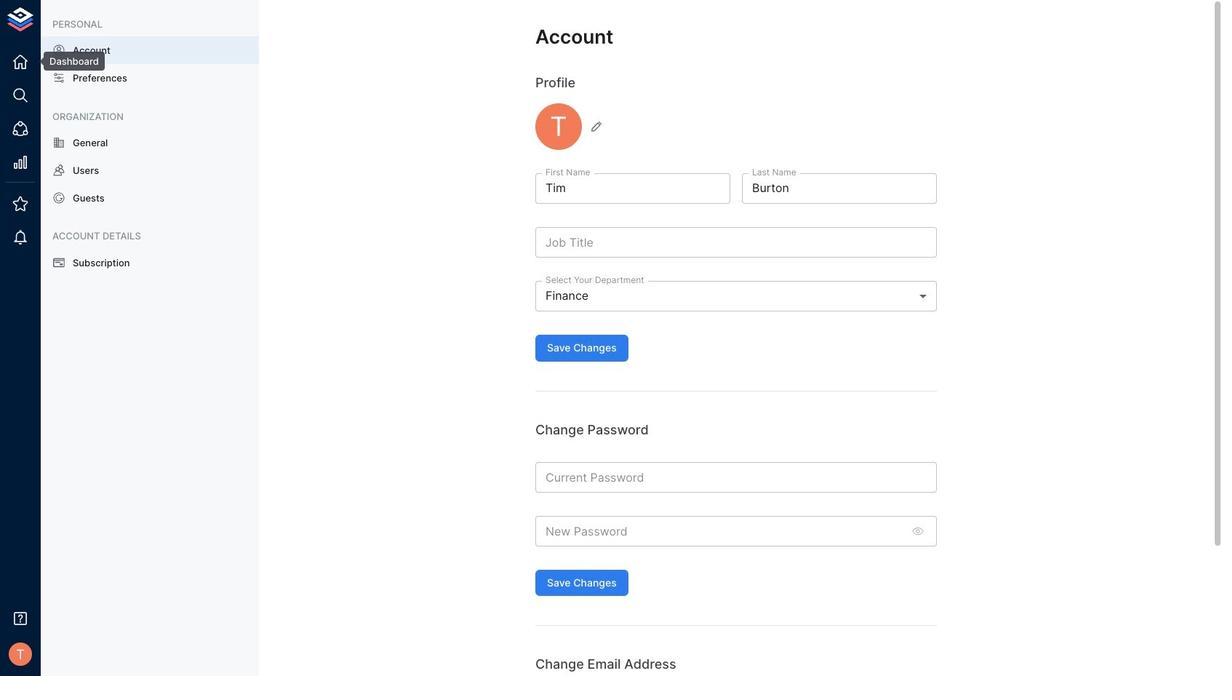 Task type: describe. For each thing, give the bounding box(es) containing it.
2 password password field from the top
[[536, 516, 904, 546]]

1 password password field from the top
[[536, 462, 937, 493]]

CEO text field
[[536, 227, 937, 258]]

John text field
[[536, 173, 731, 204]]



Task type: vqa. For each thing, say whether or not it's contained in the screenshot.
CEO TEXT BOX on the top
yes



Task type: locate. For each thing, give the bounding box(es) containing it.
0 vertical spatial password password field
[[536, 462, 937, 493]]

Doe text field
[[742, 173, 937, 204]]

1 vertical spatial password password field
[[536, 516, 904, 546]]

Password password field
[[536, 462, 937, 493], [536, 516, 904, 546]]

  field
[[536, 281, 937, 312]]

tooltip
[[33, 52, 105, 71]]



